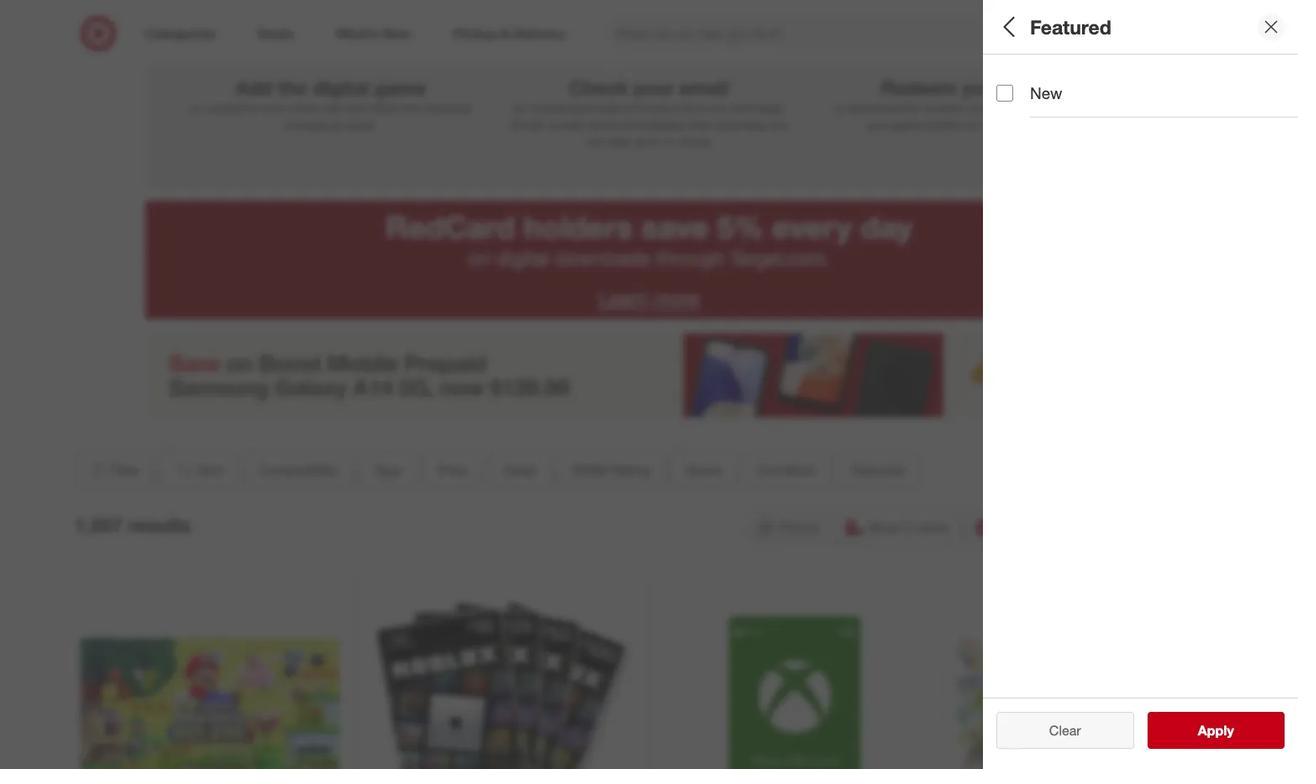 Task type: describe. For each thing, give the bounding box(es) containing it.
to inside check your email for a download code and instructions on next steps. emails usually arrive immediately after purchase, but can take up to 4+ hours.
[[650, 134, 660, 149]]

all filters
[[996, 15, 1077, 38]]

apply
[[1198, 723, 1234, 739]]

Include out of stock checkbox
[[996, 659, 1013, 676]]

after
[[688, 117, 712, 132]]

take
[[608, 134, 630, 149]]

3
[[960, 15, 974, 45]]

1
[[324, 15, 338, 45]]

genre button
[[671, 452, 736, 489]]

0 horizontal spatial compatibility
[[258, 462, 338, 479]]

arrive
[[588, 117, 617, 132]]

sort
[[197, 462, 223, 479]]

computer.
[[980, 117, 1033, 132]]

your down redeem
[[867, 117, 889, 132]]

online
[[287, 101, 319, 115]]

system
[[925, 117, 963, 132]]

clear all button
[[996, 712, 1134, 749]]

genre
[[685, 462, 722, 479]]

clear for clear
[[1049, 723, 1081, 739]]

4+
[[664, 134, 677, 149]]

check
[[569, 76, 628, 99]]

results for 1,557 results
[[128, 514, 191, 537]]

esrb rating
[[572, 462, 650, 479]]

esrb rating button
[[557, 452, 664, 489]]

on digital downloads through target.com.
[[468, 246, 830, 271]]

immediately
[[621, 117, 684, 132]]

through
[[656, 246, 724, 271]]

your up you
[[962, 76, 1003, 99]]

search button
[[1008, 15, 1048, 55]]

rating
[[611, 462, 650, 479]]

and inside check your email for a download code and instructions on next steps. emails usually arrive immediately after purchase, but can take up to 4+ hours.
[[624, 101, 644, 115]]

save
[[641, 208, 708, 246]]

featured inside 'button'
[[851, 462, 904, 479]]

advertisement region
[[145, 333, 1153, 417]]

0 horizontal spatial on
[[468, 246, 491, 271]]

on inside check your email for a download code and instructions on next steps. emails usually arrive immediately after purchase, but can take up to 4+ hours.
[[712, 101, 725, 115]]

add the digital game or content to your online cart and follow the checkout process as usual.
[[190, 76, 472, 132]]

type button
[[359, 452, 416, 489]]

in
[[904, 519, 914, 536]]

What can we help you find? suggestions appear below search field
[[606, 15, 1019, 52]]

steps.
[[754, 101, 786, 115]]

more
[[654, 287, 699, 311]]

type
[[373, 462, 401, 479]]

results for see results
[[1208, 723, 1252, 739]]

all
[[1076, 723, 1089, 739]]

code inside check your email for a download code and instructions on next steps. emails usually arrive immediately after purchase, but can take up to 4+ hours.
[[594, 101, 621, 115]]

shop in store
[[868, 519, 948, 536]]

emails
[[511, 117, 545, 132]]

clear for clear all
[[1041, 723, 1073, 739]]

sort button
[[159, 452, 237, 489]]

or inside the redeem your code to download the content you purchased directly to your game system or computer. enjoy!
[[966, 117, 977, 132]]

holders
[[523, 208, 633, 246]]

shop
[[868, 519, 900, 536]]

filter button
[[74, 452, 153, 489]]

clear button
[[996, 712, 1134, 749]]

redeem
[[881, 76, 957, 99]]

5%
[[717, 208, 764, 246]]

see
[[1180, 723, 1204, 739]]

pickup button
[[748, 509, 830, 546]]

roblox gift card image
[[373, 583, 632, 770]]

filter
[[110, 462, 140, 479]]

day
[[860, 208, 912, 246]]

redcard holders save 5% every day
[[386, 208, 912, 246]]

as
[[331, 117, 343, 132]]

deals button
[[488, 452, 551, 489]]

featured inside dialog
[[1030, 15, 1111, 38]]

condition
[[757, 462, 815, 479]]

purchase,
[[715, 117, 767, 132]]

1,557 results
[[74, 514, 191, 537]]

redeem your code to download the content you purchased directly to your game system or computer. enjoy!
[[834, 76, 1100, 132]]

all
[[996, 15, 1020, 38]]

store
[[918, 519, 948, 536]]

shop in store button
[[837, 509, 959, 546]]

purchased
[[988, 101, 1044, 115]]

to right directly
[[1089, 101, 1100, 115]]

email
[[679, 76, 729, 99]]

content inside the redeem your code to download the content you purchased directly to your game system or computer. enjoy!
[[923, 101, 963, 115]]

cart
[[322, 101, 343, 115]]

clear all
[[1041, 723, 1089, 739]]

code inside the redeem your code to download the content you purchased directly to your game system or computer. enjoy!
[[1008, 76, 1054, 99]]

enjoy!
[[1036, 117, 1068, 132]]

add
[[236, 76, 272, 99]]



Task type: vqa. For each thing, say whether or not it's contained in the screenshot.
New
yes



Task type: locate. For each thing, give the bounding box(es) containing it.
1 vertical spatial code
[[594, 101, 621, 115]]

0 horizontal spatial or
[[190, 101, 201, 115]]

usually
[[549, 117, 585, 132]]

0 vertical spatial compatibility
[[996, 72, 1097, 91]]

0 horizontal spatial game
[[375, 76, 426, 99]]

compatibility inside all filters dialog
[[996, 72, 1097, 91]]

game inside the redeem your code to download the content you purchased directly to your game system or computer. enjoy!
[[893, 117, 922, 132]]

the up online
[[278, 76, 307, 99]]

esrb
[[572, 462, 607, 479]]

directly
[[1048, 101, 1086, 115]]

1 horizontal spatial and
[[624, 101, 644, 115]]

0 horizontal spatial content
[[204, 101, 244, 115]]

0 vertical spatial digital
[[312, 76, 369, 99]]

see results
[[1180, 723, 1252, 739]]

1 vertical spatial compatibility button
[[244, 452, 352, 489]]

apply button
[[1147, 712, 1285, 749]]

to down "add"
[[247, 101, 258, 115]]

1 horizontal spatial content
[[923, 101, 963, 115]]

up
[[633, 134, 647, 149]]

to right up
[[650, 134, 660, 149]]

and inside the add the digital game or content to your online cart and follow the checkout process as usual.
[[346, 101, 366, 115]]

0 horizontal spatial digital
[[312, 76, 369, 99]]

compatibility button inside all filters dialog
[[996, 55, 1298, 113]]

to
[[247, 101, 258, 115], [834, 101, 845, 115], [1089, 101, 1100, 115], [650, 134, 660, 149]]

your up instructions
[[633, 76, 674, 99]]

compatibility
[[996, 72, 1097, 91], [258, 462, 338, 479]]

and up immediately
[[624, 101, 644, 115]]

1 vertical spatial or
[[966, 117, 977, 132]]

see results button
[[1147, 712, 1285, 749]]

2 horizontal spatial the
[[903, 101, 920, 115]]

game up follow
[[375, 76, 426, 99]]

all filters dialog
[[983, 0, 1298, 770]]

1,557
[[74, 514, 123, 537]]

1 horizontal spatial on
[[712, 101, 725, 115]]

digital
[[312, 76, 369, 99], [496, 246, 549, 271]]

1 vertical spatial on
[[468, 246, 491, 271]]

learn more
[[599, 287, 699, 311]]

digital inside the add the digital game or content to your online cart and follow the checkout process as usual.
[[312, 76, 369, 99]]

New checkbox
[[996, 84, 1013, 101]]

download inside check your email for a download code and instructions on next steps. emails usually arrive immediately after purchase, but can take up to 4+ hours.
[[539, 101, 591, 115]]

process
[[285, 117, 327, 132]]

the down redeem
[[903, 101, 920, 115]]

1 content from the left
[[204, 101, 244, 115]]

code up 'arrive'
[[594, 101, 621, 115]]

0 vertical spatial featured
[[1030, 15, 1111, 38]]

your
[[633, 76, 674, 99], [962, 76, 1003, 99], [261, 101, 284, 115], [867, 117, 889, 132]]

check your email for a download code and instructions on next steps. emails usually arrive immediately after purchase, but can take up to 4+ hours.
[[511, 76, 787, 149]]

game
[[375, 76, 426, 99], [893, 117, 922, 132]]

price
[[437, 462, 467, 479]]

the
[[278, 76, 307, 99], [403, 101, 420, 115], [903, 101, 920, 115]]

digital up cart
[[312, 76, 369, 99]]

you
[[966, 101, 985, 115]]

results inside see results button
[[1208, 723, 1252, 739]]

a
[[530, 101, 536, 115]]

instructions
[[647, 101, 708, 115]]

results right 1,557
[[128, 514, 191, 537]]

code
[[1008, 76, 1054, 99], [594, 101, 621, 115]]

0 horizontal spatial results
[[128, 514, 191, 537]]

or inside the add the digital game or content to your online cart and follow the checkout process as usual.
[[190, 101, 201, 115]]

0 vertical spatial game
[[375, 76, 426, 99]]

2 content from the left
[[923, 101, 963, 115]]

0 vertical spatial results
[[128, 514, 191, 537]]

featured up shop
[[851, 462, 904, 479]]

clear inside all filters dialog
[[1041, 723, 1073, 739]]

download down redeem
[[848, 101, 900, 115]]

filters
[[1025, 15, 1077, 38]]

deals
[[503, 462, 536, 479]]

2 download from the left
[[848, 101, 900, 115]]

2
[[642, 15, 656, 45]]

your down "add"
[[261, 101, 284, 115]]

code up purchased
[[1008, 76, 1054, 99]]

to right steps.
[[834, 101, 845, 115]]

content down "add"
[[204, 101, 244, 115]]

0 horizontal spatial and
[[346, 101, 366, 115]]

results
[[128, 514, 191, 537], [1208, 723, 1252, 739]]

1 horizontal spatial compatibility
[[996, 72, 1097, 91]]

hours.
[[680, 134, 713, 149]]

but
[[770, 117, 787, 132]]

featured dialog
[[983, 0, 1298, 770]]

featured button
[[836, 452, 918, 489]]

to inside the add the digital game or content to your online cart and follow the checkout process as usual.
[[247, 101, 258, 115]]

new super mario bros u deluxe - nintendo switch image
[[81, 583, 339, 770], [81, 583, 339, 770]]

can
[[585, 134, 604, 149]]

game left system
[[893, 117, 922, 132]]

0 vertical spatial code
[[1008, 76, 1054, 99]]

1 vertical spatial compatibility
[[258, 462, 338, 479]]

game inside the add the digital game or content to your online cart and follow the checkout process as usual.
[[375, 76, 426, 99]]

0 horizontal spatial code
[[594, 101, 621, 115]]

1 vertical spatial digital
[[496, 246, 549, 271]]

target.com.
[[729, 246, 830, 271]]

1 horizontal spatial digital
[[496, 246, 549, 271]]

0 horizontal spatial featured
[[851, 462, 904, 479]]

on left next
[[712, 101, 725, 115]]

0 vertical spatial on
[[712, 101, 725, 115]]

download inside the redeem your code to download the content you purchased directly to your game system or computer. enjoy!
[[848, 101, 900, 115]]

on down redcard
[[468, 246, 491, 271]]

follow
[[369, 101, 400, 115]]

1 vertical spatial game
[[893, 117, 922, 132]]

1 horizontal spatial featured
[[1030, 15, 1111, 38]]

1 horizontal spatial download
[[848, 101, 900, 115]]

0 horizontal spatial the
[[278, 76, 307, 99]]

your inside the add the digital game or content to your online cart and follow the checkout process as usual.
[[261, 101, 284, 115]]

content up system
[[923, 101, 963, 115]]

downloads
[[554, 246, 650, 271]]

1 and from the left
[[346, 101, 366, 115]]

checkout
[[423, 101, 472, 115]]

1 horizontal spatial game
[[893, 117, 922, 132]]

and up usual. at the left
[[346, 101, 366, 115]]

learn
[[599, 287, 649, 311]]

digital down holders
[[496, 246, 549, 271]]

2 clear from the left
[[1049, 723, 1081, 739]]

results right see in the right of the page
[[1208, 723, 1252, 739]]

1 vertical spatial featured
[[851, 462, 904, 479]]

0 horizontal spatial compatibility button
[[244, 452, 352, 489]]

1 horizontal spatial code
[[1008, 76, 1054, 99]]

1 horizontal spatial compatibility button
[[996, 55, 1298, 113]]

xbox gift card (digital) image
[[665, 583, 924, 770], [665, 583, 924, 770]]

the inside the redeem your code to download the content you purchased directly to your game system or computer. enjoy!
[[903, 101, 920, 115]]

1 clear from the left
[[1041, 723, 1073, 739]]

for
[[512, 101, 527, 115]]

condition button
[[743, 452, 830, 489]]

content inside the add the digital game or content to your online cart and follow the checkout process as usual.
[[204, 101, 244, 115]]

0 horizontal spatial download
[[539, 101, 591, 115]]

pickup
[[779, 519, 819, 536]]

clear inside featured dialog
[[1049, 723, 1081, 739]]

redcard
[[386, 208, 515, 246]]

download
[[539, 101, 591, 115], [848, 101, 900, 115]]

0 vertical spatial or
[[190, 101, 201, 115]]

or
[[190, 101, 201, 115], [966, 117, 977, 132]]

featured
[[1030, 15, 1111, 38], [851, 462, 904, 479]]

every
[[772, 208, 852, 246]]

usual.
[[346, 117, 377, 132]]

search
[[1008, 27, 1048, 43]]

super mario party - nintendo switch image
[[958, 583, 1217, 770], [958, 583, 1217, 770]]

1 download from the left
[[539, 101, 591, 115]]

content
[[204, 101, 244, 115], [923, 101, 963, 115]]

featured right all
[[1030, 15, 1111, 38]]

1 horizontal spatial results
[[1208, 723, 1252, 739]]

next
[[728, 101, 751, 115]]

1 horizontal spatial the
[[403, 101, 420, 115]]

on
[[712, 101, 725, 115], [468, 246, 491, 271]]

download up the usually
[[539, 101, 591, 115]]

1 horizontal spatial or
[[966, 117, 977, 132]]

0 vertical spatial compatibility button
[[996, 55, 1298, 113]]

new
[[1030, 83, 1062, 103]]

price button
[[422, 452, 482, 489]]

1 vertical spatial results
[[1208, 723, 1252, 739]]

and
[[346, 101, 366, 115], [624, 101, 644, 115]]

the right follow
[[403, 101, 420, 115]]

your inside check your email for a download code and instructions on next steps. emails usually arrive immediately after purchase, but can take up to 4+ hours.
[[633, 76, 674, 99]]

2 and from the left
[[624, 101, 644, 115]]



